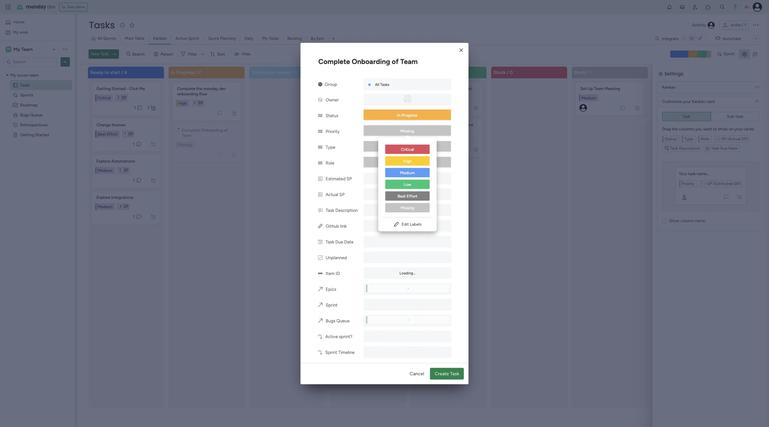 Task type: vqa. For each thing, say whether or not it's contained in the screenshot.
Epic - Planned Q field to the middle
no



Task type: locate. For each thing, give the bounding box(es) containing it.
1 sp down open the sprint management board
[[436, 137, 445, 142]]

cancel
[[410, 371, 424, 377]]

1 vertical spatial task due date
[[711, 158, 737, 163]]

sub-task for sp
[[727, 114, 744, 119]]

1 vertical spatial bugs
[[326, 318, 336, 323]]

started left click
[[112, 86, 125, 91]]

blank
[[575, 69, 586, 75]]

2 sp down getting started - click me
[[117, 95, 127, 100]]

complete onboarding of team dialog
[[301, 43, 469, 384]]

epics
[[326, 287, 336, 292]]

tasks right public board image
[[20, 83, 30, 88]]

(actual for (estimated sp)
[[728, 149, 741, 154]]

2 v2 status image from the top
[[318, 129, 323, 134]]

explore
[[96, 159, 110, 164], [96, 195, 110, 200]]

1 vertical spatial sp (actual sp)
[[722, 149, 748, 154]]

1 vertical spatial progress
[[402, 113, 418, 118]]

task
[[736, 114, 744, 119], [736, 126, 744, 131], [689, 171, 696, 176], [688, 184, 696, 189]]

getting down ready to start / 4
[[96, 86, 111, 91]]

0 vertical spatial sub-task
[[727, 114, 744, 119]]

high for onboarding
[[178, 101, 187, 106]]

0 vertical spatial columns
[[679, 126, 695, 131]]

show board description image
[[119, 22, 126, 28]]

maria williams image right help icon
[[753, 2, 763, 12]]

your task name... for sp
[[679, 171, 710, 176]]

sprints down tasks field
[[103, 36, 116, 41]]

task description inside complete onboarding of team dialog
[[326, 208, 358, 213]]

description inside complete onboarding of team dialog
[[336, 208, 358, 213]]

all inside complete onboarding of team dialog
[[375, 82, 380, 87]]

1 vertical spatial 1 sp
[[124, 131, 133, 136]]

0 horizontal spatial high
[[178, 101, 187, 106]]

1 vertical spatial complete
[[177, 86, 195, 91]]

kanban button
[[149, 34, 171, 43]]

best down change
[[98, 132, 106, 137]]

in inside row group
[[171, 69, 175, 75]]

2 vertical spatial due
[[335, 239, 343, 244]]

1 sp for best effort
[[124, 131, 133, 136]]

1 vertical spatial show column name
[[669, 231, 705, 236]]

my
[[13, 30, 18, 35], [262, 36, 268, 41], [13, 46, 20, 52], [11, 73, 16, 78]]

2 horizontal spatial monday
[[434, 86, 448, 91]]

all
[[98, 36, 102, 41], [375, 82, 380, 87]]

queue up retrospectives
[[30, 112, 43, 117]]

team right of
[[401, 57, 418, 66]]

3 v2 status image from the top
[[318, 160, 323, 166]]

sprints up roadmap
[[20, 93, 33, 98]]

active sprint?
[[325, 334, 353, 339]]

customize your kanban card for sp
[[663, 99, 715, 104]]

due
[[721, 146, 728, 151], [720, 158, 728, 163], [335, 239, 343, 244]]

progress inside row group
[[176, 69, 194, 75]]

complete up onboarding
[[177, 86, 195, 91]]

0 vertical spatial (actual
[[728, 136, 741, 141]]

team inside row group
[[594, 86, 604, 91]]

my right daily
[[262, 36, 268, 41]]

work
[[19, 30, 28, 35]]

1 vertical spatial your task name...
[[679, 184, 710, 189]]

sp
[[122, 95, 127, 100], [444, 95, 449, 100], [198, 100, 203, 105], [128, 131, 133, 136], [722, 136, 727, 141], [440, 137, 445, 142], [722, 149, 727, 154], [124, 168, 128, 173], [347, 176, 352, 181], [708, 181, 713, 186], [340, 192, 345, 197], [123, 204, 128, 209]]

1 horizontal spatial bugs queue
[[326, 318, 350, 323]]

medium down the explore automations
[[98, 168, 112, 173]]

high down board
[[420, 137, 429, 142]]

0 vertical spatial in
[[171, 69, 175, 75]]

started inside row group
[[112, 86, 125, 91]]

- for bugs queue
[[408, 318, 409, 322]]

critical down getting started - click me
[[98, 95, 111, 100]]

1 sub-task button from the top
[[711, 112, 760, 121]]

monday for open a monday dev account
[[434, 86, 448, 91]]

dapulse numbers column image
[[318, 192, 323, 197]]

1 vertical spatial customize
[[662, 112, 682, 117]]

id
[[336, 271, 340, 276]]

0 vertical spatial due
[[721, 146, 728, 151]]

dev inside complete the monday dev onboarding flow
[[219, 86, 226, 91]]

bugs queue up active sprint?
[[326, 318, 350, 323]]

complete inside dialog
[[319, 57, 350, 66]]

high for board
[[420, 137, 429, 142]]

2 down onboarding
[[194, 100, 196, 105]]

0 vertical spatial 2 sp
[[117, 95, 127, 100]]

tasks down onboarding
[[380, 82, 390, 87]]

add to favorites image
[[129, 22, 135, 28]]

2 v2 board relation small image from the top
[[318, 318, 323, 323]]

v2 status image left the priority
[[318, 129, 323, 134]]

getting inside row group
[[96, 86, 111, 91]]

0 horizontal spatial effort
[[107, 132, 118, 137]]

2 sp down flow
[[194, 100, 203, 105]]

1 vertical spatial sub-task
[[727, 126, 744, 131]]

1 sub-task from the top
[[727, 114, 744, 119]]

critical
[[98, 95, 111, 100], [420, 95, 433, 100], [401, 147, 414, 152]]

1 vertical spatial -
[[408, 286, 409, 290]]

0 vertical spatial settings
[[665, 70, 684, 77]]

active inside button
[[176, 36, 187, 41]]

5 sp
[[119, 168, 128, 173]]

date inside complete onboarding of team dialog
[[344, 239, 354, 244]]

getting right public board icon
[[20, 132, 34, 137]]

0 vertical spatial high
[[178, 101, 187, 106]]

team right up
[[594, 86, 604, 91]]

my inside workspace selection "element"
[[13, 46, 20, 52]]

1 horizontal spatial started
[[112, 86, 125, 91]]

v2 status image left role
[[318, 160, 323, 166]]

1 horizontal spatial progress
[[402, 113, 418, 118]]

2
[[199, 69, 201, 75], [117, 95, 120, 100], [194, 100, 196, 105]]

monday up flow
[[204, 86, 218, 91]]

0 vertical spatial cards:
[[744, 126, 755, 131]]

1 vertical spatial show
[[718, 139, 728, 144]]

critical down a
[[420, 95, 433, 100]]

0 vertical spatial team
[[21, 46, 33, 52]]

v2 multiple person column image
[[318, 97, 323, 102]]

new task button
[[89, 49, 111, 59]]

1 horizontal spatial maria williams image
[[753, 2, 763, 12]]

column for sp
[[681, 218, 694, 223]]

on
[[729, 126, 734, 131], [729, 139, 734, 144]]

date for (estimated sp)
[[729, 158, 737, 163]]

your
[[679, 171, 688, 176], [679, 184, 687, 189]]

0 horizontal spatial queue
[[30, 112, 43, 117]]

v2 board relation small image for epics
[[318, 287, 323, 292]]

2 your from the top
[[679, 184, 687, 189]]

daily button
[[240, 34, 258, 43]]

open for open a monday dev account
[[419, 86, 429, 91]]

v2 lookup arrow image
[[318, 334, 322, 339]]

open left a
[[419, 86, 429, 91]]

active for active sprint?
[[325, 334, 338, 339]]

1 vertical spatial getting
[[20, 132, 34, 137]]

change
[[96, 122, 111, 127]]

my tasks button
[[258, 34, 283, 43]]

1 your task name... from the top
[[679, 171, 710, 176]]

list box
[[0, 69, 75, 219], [92, 79, 161, 224], [172, 79, 241, 162], [414, 79, 483, 157], [378, 140, 437, 217]]

my work
[[13, 30, 28, 35]]

my right caret down "icon"
[[11, 73, 16, 78]]

progress inside complete onboarding of team dialog
[[402, 113, 418, 118]]

1 vertical spatial sub-task button
[[711, 124, 760, 134]]

active
[[176, 36, 187, 41], [325, 334, 338, 339]]

0 horizontal spatial critical
[[98, 95, 111, 100]]

angle down image
[[114, 52, 116, 56]]

sub-task button
[[711, 112, 760, 121], [711, 124, 760, 134]]

card for (estimated sp)
[[707, 112, 715, 117]]

team up search in workspace field
[[21, 46, 33, 52]]

public board image
[[13, 82, 18, 88]]

filter button
[[179, 49, 206, 59]]

1 explore from the top
[[96, 159, 110, 164]]

the
[[196, 86, 203, 91], [430, 122, 437, 127], [672, 126, 678, 131], [672, 139, 678, 144]]

due inside complete onboarding of team dialog
[[335, 239, 343, 244]]

v2 board relation small image
[[318, 287, 323, 292], [318, 318, 323, 323]]

account
[[457, 86, 472, 91]]

0 vertical spatial drag
[[663, 126, 671, 131]]

2 vertical spatial task description
[[326, 208, 358, 213]]

card
[[707, 99, 715, 104], [707, 112, 715, 117]]

2 horizontal spatial dev
[[449, 86, 456, 91]]

open inside open the sprint management board
[[419, 122, 429, 127]]

name... for (estimated sp)
[[697, 184, 710, 189]]

sprint?
[[339, 334, 353, 339]]

started down retrospectives
[[35, 132, 49, 137]]

team
[[21, 46, 33, 52], [401, 57, 418, 66], [594, 86, 604, 91]]

sprint planning
[[208, 36, 236, 41]]

0 vertical spatial complete
[[319, 57, 350, 66]]

tasks
[[89, 18, 115, 32], [269, 36, 279, 41], [380, 82, 390, 87], [20, 83, 30, 88]]

in for in progress
[[397, 113, 401, 118]]

2 sub-task button from the top
[[711, 124, 760, 134]]

best up missing option
[[398, 194, 406, 199]]

best effort option
[[385, 191, 430, 201]]

main content containing settings
[[77, 64, 770, 427]]

2 vertical spatial description
[[336, 208, 358, 213]]

sprints inside button
[[103, 36, 116, 41]]

1 horizontal spatial active
[[325, 334, 338, 339]]

1 your from the top
[[679, 171, 688, 176]]

up
[[588, 86, 593, 91]]

active inside complete onboarding of team dialog
[[325, 334, 338, 339]]

task due date for sp
[[712, 146, 738, 151]]

sp (actual sp) for (estimated sp)
[[722, 149, 748, 154]]

inbox image
[[680, 4, 686, 10]]

to
[[105, 69, 109, 75], [714, 126, 718, 131], [713, 139, 717, 144]]

2 explore from the top
[[96, 195, 110, 200]]

0 vertical spatial task description
[[670, 146, 700, 151]]

monday inside complete the monday dev onboarding flow
[[204, 86, 218, 91]]

0 vertical spatial name
[[695, 218, 706, 223]]

to for sp
[[714, 126, 718, 131]]

high down onboarding
[[178, 101, 187, 106]]

1 sp for critical
[[440, 95, 449, 100]]

2 your task name... from the top
[[679, 184, 710, 189]]

review
[[276, 69, 290, 75]]

you for sp
[[696, 126, 703, 131]]

name for (estimated sp)
[[695, 231, 705, 236]]

bugs up active sprint?
[[326, 318, 336, 323]]

my inside list box
[[11, 73, 16, 78]]

v2 status image left status
[[318, 113, 323, 118]]

automations
[[111, 159, 135, 164]]

columns for sp
[[679, 126, 695, 131]]

0 vertical spatial description
[[679, 146, 700, 151]]

complete down add view image at the top of page
[[319, 57, 350, 66]]

best effort inside row group
[[98, 132, 118, 137]]

main content
[[77, 64, 770, 427]]

main
[[125, 36, 134, 41]]

1 horizontal spatial best effort
[[398, 194, 418, 199]]

workspace image
[[6, 46, 11, 52]]

v2 status image
[[318, 144, 323, 150]]

row group
[[87, 67, 652, 427]]

loading...
[[400, 271, 416, 275]]

main table
[[125, 36, 144, 41]]

0 vertical spatial (estimated
[[714, 181, 734, 186]]

0 vertical spatial explore
[[96, 159, 110, 164]]

drag for sp
[[663, 126, 671, 131]]

0 horizontal spatial bugs
[[20, 112, 29, 117]]

columns for (estimated sp)
[[679, 139, 694, 144]]

you for (estimated sp)
[[695, 139, 702, 144]]

tasks inside the my tasks button
[[269, 36, 279, 41]]

1 vertical spatial queue
[[337, 318, 350, 323]]

sub-task button for (estimated sp)
[[711, 124, 760, 134]]

0 vertical spatial active
[[176, 36, 187, 41]]

1 vertical spatial drag the columns you want to show on your cards:
[[662, 139, 755, 144]]

2 open from the top
[[419, 122, 429, 127]]

1 horizontal spatial getting
[[96, 86, 111, 91]]

bugs inside complete onboarding of team dialog
[[326, 318, 336, 323]]

my left 'work'
[[13, 30, 18, 35]]

due for sp
[[721, 146, 728, 151]]

effort down change themes at the left of the page
[[107, 132, 118, 137]]

description
[[679, 146, 700, 151], [679, 158, 700, 163], [336, 208, 358, 213]]

best effort up missing option
[[398, 194, 418, 199]]

explore for explore integrations
[[96, 195, 110, 200]]

cards: for sp
[[744, 126, 755, 131]]

complete for complete the monday dev onboarding flow
[[177, 86, 195, 91]]

(estimated sp)
[[712, 194, 741, 199]]

1 vertical spatial maria williams image
[[580, 104, 587, 112]]

maria williams image down set
[[580, 104, 587, 112]]

2 for in progress / 2
[[194, 100, 196, 105]]

(estimated up (estimated sp) on the right top of page
[[714, 181, 734, 186]]

drag the columns you want to show on your cards:
[[663, 126, 755, 131], [662, 139, 755, 144]]

1 vertical spatial v2 status image
[[318, 129, 323, 134]]

complete
[[319, 57, 350, 66], [177, 86, 195, 91]]

1 vertical spatial date
[[729, 158, 737, 163]]

2 sub- from the top
[[727, 126, 736, 131]]

1 horizontal spatial bugs
[[326, 318, 336, 323]]

in inside dialog
[[397, 113, 401, 118]]

0 right stuck
[[510, 69, 513, 75]]

0 vertical spatial progress
[[176, 69, 194, 75]]

2 sub-task from the top
[[727, 126, 744, 131]]

2 down getting started - click me
[[117, 95, 120, 100]]

sprint
[[188, 36, 199, 41], [208, 36, 219, 41], [724, 52, 735, 57], [326, 302, 338, 308], [325, 350, 337, 355]]

team inside dialog
[[401, 57, 418, 66]]

task description for (estimated sp)
[[670, 158, 700, 163]]

0 horizontal spatial all
[[98, 36, 102, 41]]

help image
[[733, 4, 739, 10]]

0 horizontal spatial 2 sp
[[117, 95, 127, 100]]

edit labels button
[[383, 220, 432, 229]]

effort
[[107, 132, 118, 137], [407, 194, 418, 199]]

1 open from the top
[[419, 86, 429, 91]]

0 vertical spatial queue
[[30, 112, 43, 117]]

1 horizontal spatial critical
[[401, 147, 414, 152]]

on for sp
[[729, 126, 734, 131]]

- for epics
[[408, 286, 409, 290]]

best
[[98, 132, 106, 137], [398, 194, 406, 199]]

v2 status image
[[318, 113, 323, 118], [318, 129, 323, 134], [318, 160, 323, 166]]

queue up sprint?
[[337, 318, 350, 323]]

cards: for (estimated sp)
[[744, 139, 755, 144]]

sub-task for (estimated sp)
[[727, 126, 744, 131]]

0 right review
[[294, 69, 297, 75]]

description for sp
[[679, 146, 700, 151]]

v2 search image
[[126, 51, 131, 57]]

0 horizontal spatial team
[[21, 46, 33, 52]]

1 vertical spatial your
[[679, 184, 687, 189]]

drag for (estimated sp)
[[662, 139, 671, 144]]

bugs down roadmap
[[20, 112, 29, 117]]

0 vertical spatial bugs
[[20, 112, 29, 117]]

sprint
[[438, 122, 448, 127]]

- inside row group
[[126, 86, 128, 91]]

bugs queue
[[20, 112, 43, 117], [326, 318, 350, 323]]

0 vertical spatial best effort
[[98, 132, 118, 137]]

active up filter popup button
[[176, 36, 187, 41]]

list box inside complete onboarding of team dialog
[[378, 140, 437, 217]]

want for sp
[[704, 126, 713, 131]]

you
[[696, 126, 703, 131], [695, 139, 702, 144]]

want
[[704, 126, 713, 131], [703, 139, 712, 144]]

v2 sun image
[[318, 82, 323, 87]]

0 vertical spatial your task name...
[[679, 171, 710, 176]]

explore left "integrations" on the top left
[[96, 195, 110, 200]]

queue inside complete onboarding of team dialog
[[337, 318, 350, 323]]

autopilot image
[[716, 35, 721, 42]]

-
[[126, 86, 128, 91], [408, 286, 409, 290], [408, 318, 409, 322]]

1 inside button
[[745, 23, 746, 27]]

critical up high option
[[401, 147, 414, 152]]

all down tasks field
[[98, 36, 102, 41]]

row group containing ready to start
[[87, 67, 652, 427]]

2 vertical spatial date
[[344, 239, 354, 244]]

apps image
[[705, 4, 711, 10]]

workspace selection element
[[6, 46, 33, 53]]

medium down explore integrations
[[98, 204, 112, 209]]

/ right invite at the right top
[[742, 23, 744, 27]]

1 vertical spatial high
[[420, 137, 429, 142]]

0 horizontal spatial active
[[176, 36, 187, 41]]

2 vertical spatial v2 status image
[[318, 160, 323, 166]]

(estimated down sp (estimated sp)
[[713, 194, 733, 199]]

queue
[[30, 112, 43, 117], [337, 318, 350, 323]]

v2 checkbox image
[[318, 255, 323, 260]]

explore for explore automations
[[96, 159, 110, 164]]

1 horizontal spatial 0
[[510, 69, 513, 75]]

due for (estimated sp)
[[720, 158, 728, 163]]

my for my scrum team
[[11, 73, 16, 78]]

1 vertical spatial show
[[669, 231, 680, 236]]

open the sprint management board
[[419, 122, 474, 133]]

sp (actual sp)
[[722, 136, 748, 141], [722, 149, 748, 154]]

all down onboarding
[[375, 82, 380, 87]]

best inside option
[[398, 194, 406, 199]]

collapse board header image
[[755, 36, 759, 41]]

see plans button
[[59, 3, 87, 11]]

0 vertical spatial effort
[[107, 132, 118, 137]]

1 vertical spatial on
[[729, 139, 734, 144]]

critical option
[[385, 144, 430, 154]]

effort inside row group
[[107, 132, 118, 137]]

2 sp
[[117, 95, 127, 100], [194, 100, 203, 105]]

sort button
[[208, 49, 229, 59]]

task due date
[[712, 146, 738, 151], [711, 158, 737, 163], [326, 239, 354, 244]]

best effort down change themes at the left of the page
[[98, 132, 118, 137]]

1 v2 board relation small image from the top
[[318, 287, 323, 292]]

0 horizontal spatial maria williams image
[[580, 104, 587, 112]]

sprint down "automate"
[[724, 52, 735, 57]]

medium up 'low' option
[[400, 170, 415, 175]]

your
[[683, 99, 691, 104], [683, 112, 691, 117], [735, 126, 743, 131], [735, 139, 743, 144]]

public board image
[[13, 132, 18, 138]]

complete inside complete the monday dev onboarding flow
[[177, 86, 195, 91]]

effort up missing option
[[407, 194, 418, 199]]

2 vertical spatial high
[[403, 158, 412, 163]]

1 v2 status image from the top
[[318, 113, 323, 118]]

v2 board relation small image down v2 board relation small icon
[[318, 318, 323, 323]]

sprint up filter
[[188, 36, 199, 41]]

github
[[326, 223, 339, 229]]

0 horizontal spatial best
[[98, 132, 106, 137]]

cards:
[[744, 126, 755, 131], [744, 139, 755, 144]]

5
[[119, 168, 122, 173]]

0 vertical spatial want
[[704, 126, 713, 131]]

settings for (estimated sp)
[[665, 79, 683, 86]]

high up medium option at the top right of the page
[[403, 158, 412, 163]]

2 down arrow down icon
[[199, 69, 201, 75]]

explore left automations
[[96, 159, 110, 164]]

1 horizontal spatial high
[[403, 158, 412, 163]]

show for sp
[[670, 218, 680, 223]]

0 vertical spatial on
[[729, 126, 734, 131]]

0 vertical spatial 1 sp
[[440, 95, 449, 100]]

bugs queue down roadmap
[[20, 112, 43, 117]]

monday right a
[[434, 86, 448, 91]]

1 sp down open a monday dev account
[[440, 95, 449, 100]]

option
[[0, 70, 75, 71]]

best inside row group
[[98, 132, 106, 137]]

all inside button
[[98, 36, 102, 41]]

1 sp down themes
[[124, 131, 133, 136]]

0 vertical spatial you
[[696, 126, 703, 131]]

0 vertical spatial date
[[729, 146, 738, 151]]

2 sp for /
[[117, 95, 127, 100]]

2 vertical spatial 1 sp
[[436, 137, 445, 142]]

2 (estimated from the top
[[713, 194, 733, 199]]

dapulse date column image
[[318, 239, 323, 244]]

estimated sp
[[326, 176, 352, 181]]

1 horizontal spatial effort
[[407, 194, 418, 199]]

sp)
[[742, 136, 748, 141], [742, 149, 748, 154], [735, 181, 741, 186], [734, 194, 741, 199]]

show for sp
[[719, 126, 728, 131]]

my right workspace icon
[[13, 46, 20, 52]]

the inside complete the monday dev onboarding flow
[[196, 86, 203, 91]]

v2 board relation small image left epics
[[318, 287, 323, 292]]

1 vertical spatial task description
[[670, 158, 700, 163]]

2 0 from the left
[[510, 69, 513, 75]]

active right v2 lookup arrow image
[[325, 334, 338, 339]]

1 horizontal spatial all
[[375, 82, 380, 87]]

0 vertical spatial sp (actual sp)
[[722, 136, 748, 141]]

all sprints
[[98, 36, 116, 41]]

1 vertical spatial best
[[398, 194, 406, 199]]

1 vertical spatial description
[[679, 158, 700, 163]]

2 vertical spatial missing
[[401, 205, 415, 210]]

0 horizontal spatial dev
[[47, 4, 56, 10]]

sub-task
[[727, 114, 744, 119], [727, 126, 744, 131]]

1 sub- from the top
[[727, 114, 736, 119]]

1 vertical spatial 2 sp
[[194, 100, 203, 105]]

monday up home button
[[26, 4, 46, 10]]

epic
[[317, 36, 325, 41]]

in progress / 2
[[171, 69, 201, 75]]

integrations
[[111, 195, 134, 200]]

/ right blank
[[587, 69, 589, 75]]

drag
[[663, 126, 671, 131], [662, 139, 671, 144]]

open up board
[[419, 122, 429, 127]]

medium
[[582, 95, 597, 100], [98, 168, 112, 173], [400, 170, 415, 175], [98, 204, 112, 209]]

progress
[[176, 69, 194, 75], [402, 113, 418, 118]]

dev for open a monday dev account
[[449, 86, 456, 91]]

Tasks field
[[87, 18, 116, 32]]

maria williams image
[[753, 2, 763, 12], [580, 104, 587, 112]]

1 vertical spatial name
[[695, 231, 705, 236]]

getting
[[96, 86, 111, 91], [20, 132, 34, 137]]

1 vertical spatial columns
[[679, 139, 694, 144]]

1 vertical spatial best effort
[[398, 194, 418, 199]]

low
[[404, 182, 412, 187]]

bugs
[[20, 112, 29, 117], [326, 318, 336, 323]]

tasks left backlog
[[269, 36, 279, 41]]

list box containing critical
[[378, 140, 437, 217]]



Task type: describe. For each thing, give the bounding box(es) containing it.
notifications image
[[667, 4, 673, 10]]

integrate
[[662, 36, 679, 41]]

Search field
[[131, 50, 148, 58]]

your for (estimated sp)
[[679, 184, 687, 189]]

meeting
[[605, 86, 620, 91]]

monday dev
[[26, 4, 56, 10]]

critical for getting
[[98, 95, 111, 100]]

blank / 1
[[575, 69, 592, 75]]

automate
[[723, 36, 741, 41]]

all sprints button
[[89, 34, 121, 43]]

new
[[91, 52, 99, 57]]

sort
[[217, 52, 225, 57]]

missing option
[[385, 203, 430, 212]]

customize for (estimated sp)
[[662, 112, 682, 117]]

owner
[[326, 97, 339, 102]]

home
[[13, 20, 25, 25]]

all for all tasks
[[375, 82, 380, 87]]

change themes
[[96, 122, 126, 127]]

v2 board relation small image
[[318, 302, 323, 308]]

cancel button
[[405, 368, 429, 380]]

/ left 4
[[121, 69, 123, 75]]

started for getting started - click me
[[112, 86, 125, 91]]

edit
[[402, 222, 409, 227]]

4
[[124, 69, 127, 75]]

by
[[311, 36, 316, 41]]

your task name... for (estimated sp)
[[679, 184, 710, 189]]

actual
[[326, 192, 338, 197]]

invite members image
[[693, 4, 698, 10]]

getting started - click me
[[96, 86, 145, 91]]

list box containing my scrum team
[[0, 69, 75, 219]]

missing inside missing option
[[401, 205, 415, 210]]

2 sp for 2
[[194, 100, 203, 105]]

drag the columns you want to show on your cards: for sp
[[663, 126, 755, 131]]

v2 status image for priority
[[318, 129, 323, 134]]

0 horizontal spatial monday
[[26, 4, 46, 10]]

list box containing getting started - click me
[[92, 79, 161, 224]]

actual sp
[[326, 192, 345, 197]]

sprint left planning
[[208, 36, 219, 41]]

me
[[139, 86, 145, 91]]

scrum
[[17, 73, 28, 78]]

medium inside option
[[400, 170, 415, 175]]

started for getting started
[[35, 132, 49, 137]]

sp (actual sp) for sp
[[722, 136, 748, 141]]

/ right stuck
[[507, 69, 509, 75]]

by epic button
[[306, 34, 329, 43]]

themes
[[112, 122, 126, 127]]

to inside row group
[[105, 69, 109, 75]]

medium down up
[[582, 95, 597, 100]]

retrospectives
[[20, 122, 48, 127]]

show for (estimated sp)
[[718, 139, 728, 144]]

show column name for (estimated sp)
[[669, 231, 705, 236]]

onboarding
[[177, 91, 198, 96]]

getting for getting started - click me
[[96, 86, 111, 91]]

1 (estimated from the top
[[714, 181, 734, 186]]

monday for complete the monday dev onboarding flow
[[204, 86, 218, 91]]

sub-task button for sp
[[711, 112, 760, 121]]

by epic
[[311, 36, 325, 41]]

name for sp
[[695, 218, 706, 223]]

invite
[[731, 23, 741, 27]]

column for (estimated sp)
[[681, 231, 694, 236]]

team inside workspace selection "element"
[[21, 46, 33, 52]]

search everything image
[[720, 4, 726, 10]]

my tasks
[[262, 36, 279, 41]]

select product image
[[5, 4, 11, 10]]

maria williams image inside row group
[[580, 104, 587, 112]]

list box containing open a monday dev account
[[414, 79, 483, 157]]

create
[[435, 371, 449, 377]]

bugs inside list box
[[20, 112, 29, 117]]

activity
[[692, 23, 707, 27]]

click
[[129, 86, 138, 91]]

team
[[29, 73, 39, 78]]

table
[[135, 36, 144, 41]]

item id
[[326, 271, 340, 276]]

high inside option
[[403, 158, 412, 163]]

tasks inside complete onboarding of team dialog
[[380, 82, 390, 87]]

role
[[326, 160, 334, 166]]

bugs queue inside complete onboarding of team dialog
[[326, 318, 350, 323]]

task due date inside complete onboarding of team dialog
[[326, 239, 354, 244]]

v2 status image for status
[[318, 113, 323, 118]]

all tasks
[[375, 82, 390, 87]]

onboarding
[[352, 57, 390, 66]]

0 horizontal spatial sprints
[[20, 93, 33, 98]]

high option
[[385, 156, 430, 166]]

0 vertical spatial missing
[[401, 128, 415, 133]]

add view image
[[332, 36, 335, 41]]

of
[[392, 57, 399, 66]]

best effort inside option
[[398, 194, 418, 199]]

flow
[[199, 91, 207, 96]]

v2 link column image
[[318, 223, 323, 229]]

planning
[[220, 36, 236, 41]]

backlog
[[288, 36, 302, 41]]

explore automations
[[96, 159, 135, 164]]

medium option
[[385, 168, 430, 177]]

customize your kanban card for (estimated sp)
[[662, 112, 715, 117]]

dapulse numbers column image
[[318, 176, 323, 181]]

0 vertical spatial maria williams image
[[753, 2, 763, 12]]

v2 status image for role
[[318, 160, 323, 166]]

close image
[[460, 48, 463, 53]]

board
[[419, 128, 430, 133]]

/ right review
[[291, 69, 293, 75]]

item
[[326, 271, 335, 276]]

3
[[119, 204, 121, 209]]

open for open the sprint management board
[[419, 122, 429, 127]]

sub- for (estimated sp)
[[727, 126, 736, 131]]

arrow down image
[[199, 51, 206, 58]]

complete for complete onboarding of team
[[319, 57, 350, 66]]

all for all sprints
[[98, 36, 102, 41]]

task due date for (estimated sp)
[[711, 158, 737, 163]]

stuck / 0
[[494, 69, 513, 75]]

on for (estimated sp)
[[729, 139, 734, 144]]

new task
[[91, 52, 108, 57]]

github link
[[326, 223, 347, 229]]

my team
[[13, 46, 33, 52]]

v2 lookup arrow image
[[318, 350, 322, 355]]

missing inside row group
[[178, 142, 192, 147]]

waiting
[[252, 69, 268, 75]]

kanban inside 'kanban' button
[[153, 36, 167, 41]]

Search in workspace field
[[12, 58, 49, 65]]

the inside open the sprint management board
[[430, 122, 437, 127]]

sprint right v2 lookup arrow icon
[[325, 350, 337, 355]]

timeline
[[338, 350, 355, 355]]

customize for sp
[[663, 99, 682, 104]]

name... for sp
[[697, 171, 710, 176]]

to for (estimated sp)
[[713, 139, 717, 144]]

0 vertical spatial bugs queue
[[20, 112, 43, 117]]

progress for in progress
[[402, 113, 418, 118]]

person button
[[151, 49, 177, 59]]

sprint timeline
[[325, 350, 355, 355]]

show column name for sp
[[670, 218, 706, 223]]

progress for in progress / 2
[[176, 69, 194, 75]]

show for (estimated sp)
[[669, 231, 680, 236]]

sprint button
[[715, 49, 737, 59]]

critical for open
[[420, 95, 433, 100]]

management
[[449, 122, 473, 127]]

1 0 from the left
[[294, 69, 297, 75]]

create task button
[[430, 368, 464, 380]]

2 horizontal spatial 2
[[199, 69, 201, 75]]

my for my tasks
[[262, 36, 268, 41]]

tasks inside list box
[[20, 83, 30, 88]]

labels
[[410, 222, 422, 227]]

dev for complete the monday dev onboarding flow
[[219, 86, 226, 91]]

person
[[161, 52, 173, 57]]

daily
[[245, 36, 254, 41]]

in progress
[[397, 113, 418, 118]]

a
[[430, 86, 433, 91]]

sp (estimated sp)
[[708, 181, 741, 186]]

getting started
[[20, 132, 49, 137]]

v2 long text column image
[[318, 208, 323, 213]]

estimated
[[326, 176, 346, 181]]

2 for ready to start / 4
[[117, 95, 120, 100]]

active sprint button
[[171, 34, 204, 43]]

dapulse integrations image
[[655, 36, 660, 41]]

ready to start / 4
[[90, 69, 127, 75]]

critical inside option
[[401, 147, 414, 152]]

3 sp
[[119, 204, 128, 209]]

tasks up all sprints button
[[89, 18, 115, 32]]

/ inside invite / 1 button
[[742, 23, 744, 27]]

(actual for sp
[[728, 136, 741, 141]]

see
[[67, 4, 74, 9]]

want for (estimated sp)
[[703, 139, 712, 144]]

roadmap
[[20, 102, 38, 107]]

queue inside list box
[[30, 112, 43, 117]]

sprint right v2 board relation small icon
[[326, 302, 338, 308]]

effort inside best effort option
[[407, 194, 418, 199]]

in for in progress / 2
[[171, 69, 175, 75]]

description for (estimated sp)
[[679, 158, 700, 163]]

low option
[[385, 180, 430, 189]]

1 sp for high
[[436, 137, 445, 142]]

open a monday dev account
[[419, 86, 472, 91]]

date for sp
[[729, 146, 738, 151]]

your for sp
[[679, 171, 688, 176]]

filter
[[188, 52, 197, 57]]

caret down image
[[6, 73, 8, 77]]

drag the columns you want to show on your cards: for (estimated sp)
[[662, 139, 755, 144]]

active for active sprint
[[176, 36, 187, 41]]

my for my team
[[13, 46, 20, 52]]

settings for sp
[[665, 70, 684, 77]]

home button
[[4, 18, 63, 27]]

task description for sp
[[670, 146, 700, 151]]

unplanned
[[326, 255, 347, 260]]

plans
[[75, 4, 85, 9]]

backlog button
[[283, 34, 306, 43]]

list box containing complete the monday dev onboarding flow
[[172, 79, 241, 162]]

group
[[325, 82, 337, 87]]

type
[[326, 144, 336, 150]]

v2 board relation small image for bugs queue
[[318, 318, 323, 323]]

getting for getting started
[[20, 132, 34, 137]]

my for my work
[[13, 30, 18, 35]]

/ down filter
[[196, 69, 198, 75]]

invite / 1 button
[[720, 20, 749, 30]]

sub- for sp
[[727, 114, 736, 119]]

v2 pulse id image
[[318, 271, 323, 276]]

card for sp
[[707, 99, 715, 104]]



